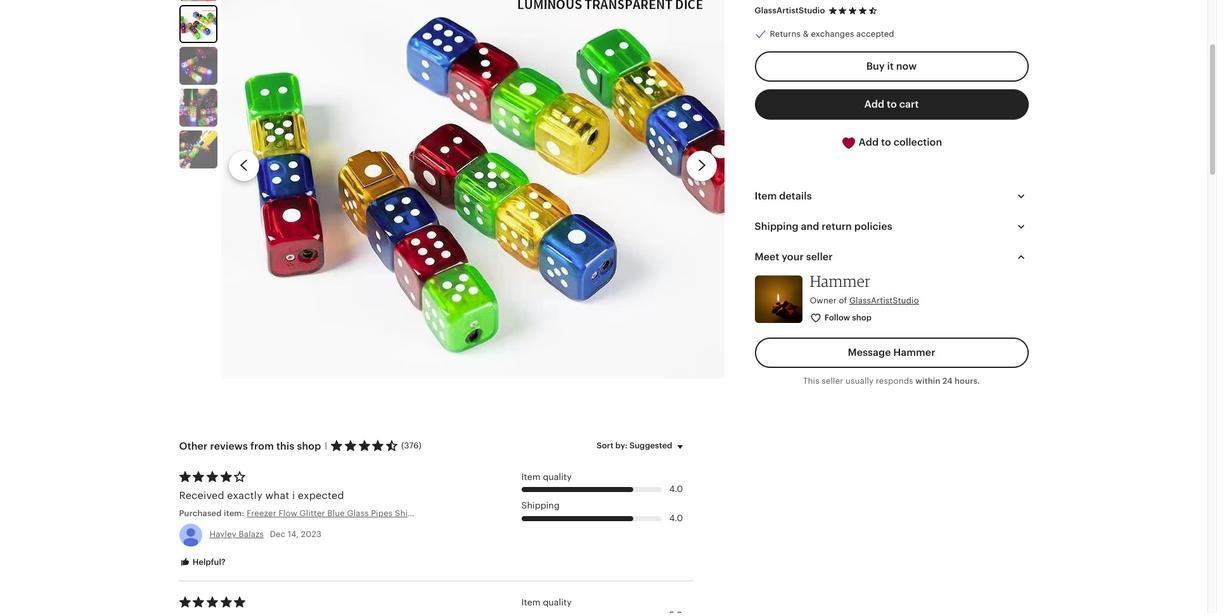 Task type: locate. For each thing, give the bounding box(es) containing it.
glassartiststudio link up the follow shop
[[850, 296, 919, 306]]

message hammer button
[[755, 338, 1029, 368]]

hammer up of at the top right of the page
[[810, 272, 871, 291]]

0 vertical spatial 4.0
[[669, 485, 683, 495]]

purchased
[[179, 509, 222, 519]]

this
[[803, 377, 820, 386]]

0 vertical spatial item quality
[[522, 472, 572, 482]]

1 horizontal spatial shipping
[[755, 221, 799, 233]]

2 vertical spatial item
[[522, 598, 541, 608]]

0 vertical spatial glassartiststudio
[[755, 6, 825, 15]]

hayley
[[210, 530, 236, 540]]

shiny light dice windproof refillable lighter dice lighter image 4 image
[[179, 89, 217, 127]]

exactly
[[227, 490, 263, 502]]

reviews
[[210, 440, 248, 452]]

item
[[755, 190, 777, 202], [522, 472, 541, 482], [522, 598, 541, 608]]

0 vertical spatial hammer
[[810, 272, 871, 291]]

to
[[887, 98, 897, 111], [881, 137, 891, 149]]

sort
[[597, 442, 614, 451]]

1 vertical spatial 4.0
[[669, 514, 683, 524]]

item inside item details "dropdown button"
[[755, 190, 777, 202]]

and
[[801, 221, 820, 233]]

hammer up within
[[894, 347, 936, 359]]

0 vertical spatial item
[[755, 190, 777, 202]]

glassartiststudio
[[755, 6, 825, 15], [850, 296, 919, 306]]

shiny light dice windproof refillable lighter dice lighter image 5 image
[[179, 130, 217, 169]]

to for cart
[[887, 98, 897, 111]]

0 vertical spatial shipping
[[755, 221, 799, 233]]

0 vertical spatial to
[[887, 98, 897, 111]]

meet
[[755, 251, 779, 263]]

buy it now
[[867, 60, 917, 72]]

1 vertical spatial glassartiststudio link
[[850, 296, 919, 306]]

owner
[[810, 296, 837, 306]]

add
[[865, 98, 885, 111], [859, 137, 879, 149]]

1 vertical spatial hammer
[[894, 347, 936, 359]]

shipping
[[755, 221, 799, 233], [522, 501, 560, 511]]

meet your seller
[[755, 251, 833, 263]]

purchased item:
[[179, 509, 247, 519]]

1 vertical spatial shipping
[[522, 501, 560, 511]]

1 horizontal spatial shop
[[852, 313, 872, 323]]

to left collection on the top right
[[881, 137, 891, 149]]

suggested
[[630, 442, 672, 451]]

shipping for shipping
[[522, 501, 560, 511]]

buy
[[867, 60, 885, 72]]

add to collection button
[[755, 128, 1029, 159]]

message hammer
[[848, 347, 936, 359]]

hours.
[[955, 377, 980, 386]]

0 vertical spatial seller
[[806, 251, 833, 263]]

seller right this
[[822, 377, 844, 386]]

1 horizontal spatial glassartiststudio
[[850, 296, 919, 306]]

0 horizontal spatial hammer
[[810, 272, 871, 291]]

1 vertical spatial glassartiststudio
[[850, 296, 919, 306]]

what
[[265, 490, 289, 502]]

sort by: suggested
[[597, 442, 672, 451]]

seller right your
[[806, 251, 833, 263]]

hammer
[[810, 272, 871, 291], [894, 347, 936, 359]]

0 horizontal spatial glassartiststudio
[[755, 6, 825, 15]]

glassartiststudio up returns
[[755, 6, 825, 15]]

0 vertical spatial quality
[[543, 472, 572, 482]]

1 horizontal spatial hammer
[[894, 347, 936, 359]]

1 vertical spatial quality
[[543, 598, 572, 608]]

(376)
[[401, 441, 422, 451]]

1 vertical spatial to
[[881, 137, 891, 149]]

your
[[782, 251, 804, 263]]

hammer inside hammer owner of glassartiststudio
[[810, 272, 871, 291]]

shipping inside dropdown button
[[755, 221, 799, 233]]

glassartiststudio link up returns
[[755, 6, 825, 15]]

item quality
[[522, 472, 572, 482], [522, 598, 572, 608]]

0 vertical spatial add
[[865, 98, 885, 111]]

add for add to collection
[[859, 137, 879, 149]]

glassartiststudio up the follow shop
[[850, 296, 919, 306]]

1 vertical spatial add
[[859, 137, 879, 149]]

returns
[[770, 29, 801, 39]]

follow shop
[[825, 313, 872, 323]]

glassartiststudio inside hammer owner of glassartiststudio
[[850, 296, 919, 306]]

shop inside follow shop 'button'
[[852, 313, 872, 323]]

shipping and return policies
[[755, 221, 893, 233]]

this seller usually responds within 24 hours.
[[803, 377, 980, 386]]

item:
[[224, 509, 244, 519]]

0 horizontal spatial shipping
[[522, 501, 560, 511]]

returns & exchanges accepted
[[770, 29, 895, 39]]

shiny light dice windproof refillable lighter dice lighter image 3 image
[[179, 47, 217, 85]]

1 vertical spatial shop
[[297, 440, 321, 452]]

cart
[[900, 98, 919, 111]]

1 4.0 from the top
[[669, 485, 683, 495]]

1 vertical spatial item
[[522, 472, 541, 482]]

0 horizontal spatial glassartiststudio link
[[755, 6, 825, 15]]

shiny light dice windproof refillable lighter dice lighter image 2 image
[[221, 0, 724, 379], [180, 6, 216, 42]]

glassartiststudio link
[[755, 6, 825, 15], [850, 296, 919, 306]]

collection
[[894, 137, 942, 149]]

shipping for shipping and return policies
[[755, 221, 799, 233]]

buy it now button
[[755, 52, 1029, 82]]

to inside add to collection button
[[881, 137, 891, 149]]

0 horizontal spatial shiny light dice windproof refillable lighter dice lighter image 2 image
[[180, 6, 216, 42]]

shipping and return policies button
[[743, 212, 1040, 242]]

to inside add to cart button
[[887, 98, 897, 111]]

1 vertical spatial item quality
[[522, 598, 572, 608]]

other
[[179, 440, 208, 452]]

add left cart
[[865, 98, 885, 111]]

add down add to cart button
[[859, 137, 879, 149]]

shop right the follow
[[852, 313, 872, 323]]

to left cart
[[887, 98, 897, 111]]

seller
[[806, 251, 833, 263], [822, 377, 844, 386]]

0 vertical spatial shop
[[852, 313, 872, 323]]

shop left |
[[297, 440, 321, 452]]

add inside add to cart button
[[865, 98, 885, 111]]

shop
[[852, 313, 872, 323], [297, 440, 321, 452]]

2 quality from the top
[[543, 598, 572, 608]]

item details button
[[743, 181, 1040, 212]]

quality
[[543, 472, 572, 482], [543, 598, 572, 608]]

add to cart
[[865, 98, 919, 111]]

of
[[839, 296, 847, 306]]

to for collection
[[881, 137, 891, 149]]

2 4.0 from the top
[[669, 514, 683, 524]]

expected
[[298, 490, 344, 502]]

4.0
[[669, 485, 683, 495], [669, 514, 683, 524]]

add inside add to collection button
[[859, 137, 879, 149]]



Task type: vqa. For each thing, say whether or not it's contained in the screenshot.
a d by Etsy seller for (1k)
no



Task type: describe. For each thing, give the bounding box(es) containing it.
this
[[276, 440, 294, 452]]

item details
[[755, 190, 812, 202]]

1 horizontal spatial shiny light dice windproof refillable lighter dice lighter image 2 image
[[221, 0, 724, 379]]

return
[[822, 221, 852, 233]]

received exactly what i expected
[[179, 490, 344, 502]]

1 vertical spatial seller
[[822, 377, 844, 386]]

it
[[887, 60, 894, 72]]

0 vertical spatial glassartiststudio link
[[755, 6, 825, 15]]

add for add to cart
[[865, 98, 885, 111]]

hammer owner of glassartiststudio
[[810, 272, 919, 306]]

&
[[803, 29, 809, 39]]

sort by: suggested button
[[587, 433, 697, 460]]

14,
[[288, 530, 299, 540]]

exchanges
[[811, 29, 854, 39]]

now
[[896, 60, 917, 72]]

i
[[292, 490, 295, 502]]

details
[[779, 190, 812, 202]]

|
[[325, 442, 327, 451]]

follow
[[825, 313, 850, 323]]

message
[[848, 347, 891, 359]]

1 horizontal spatial glassartiststudio link
[[850, 296, 919, 306]]

4.0 for item quality
[[669, 485, 683, 495]]

from
[[250, 440, 274, 452]]

24
[[943, 377, 953, 386]]

meet your seller button
[[743, 242, 1040, 273]]

add to collection
[[856, 137, 942, 149]]

dec
[[270, 530, 286, 540]]

2 item quality from the top
[[522, 598, 572, 608]]

seller inside dropdown button
[[806, 251, 833, 263]]

balazs
[[239, 530, 264, 540]]

hammer inside button
[[894, 347, 936, 359]]

helpful?
[[191, 558, 226, 567]]

accepted
[[857, 29, 895, 39]]

usually
[[846, 377, 874, 386]]

1 item quality from the top
[[522, 472, 572, 482]]

received
[[179, 490, 224, 502]]

follow shop button
[[800, 307, 883, 330]]

1 quality from the top
[[543, 472, 572, 482]]

responds
[[876, 377, 913, 386]]

4.0 for shipping
[[669, 514, 683, 524]]

helpful? button
[[170, 551, 235, 575]]

2023
[[301, 530, 321, 540]]

hayley balazs link
[[210, 530, 264, 540]]

add to cart button
[[755, 90, 1029, 120]]

by:
[[616, 442, 628, 451]]

hayley balazs dec 14, 2023
[[210, 530, 321, 540]]

0 horizontal spatial shop
[[297, 440, 321, 452]]

other reviews from this shop |
[[179, 440, 327, 452]]

within
[[916, 377, 941, 386]]

hammer image
[[755, 276, 802, 324]]

policies
[[855, 221, 893, 233]]



